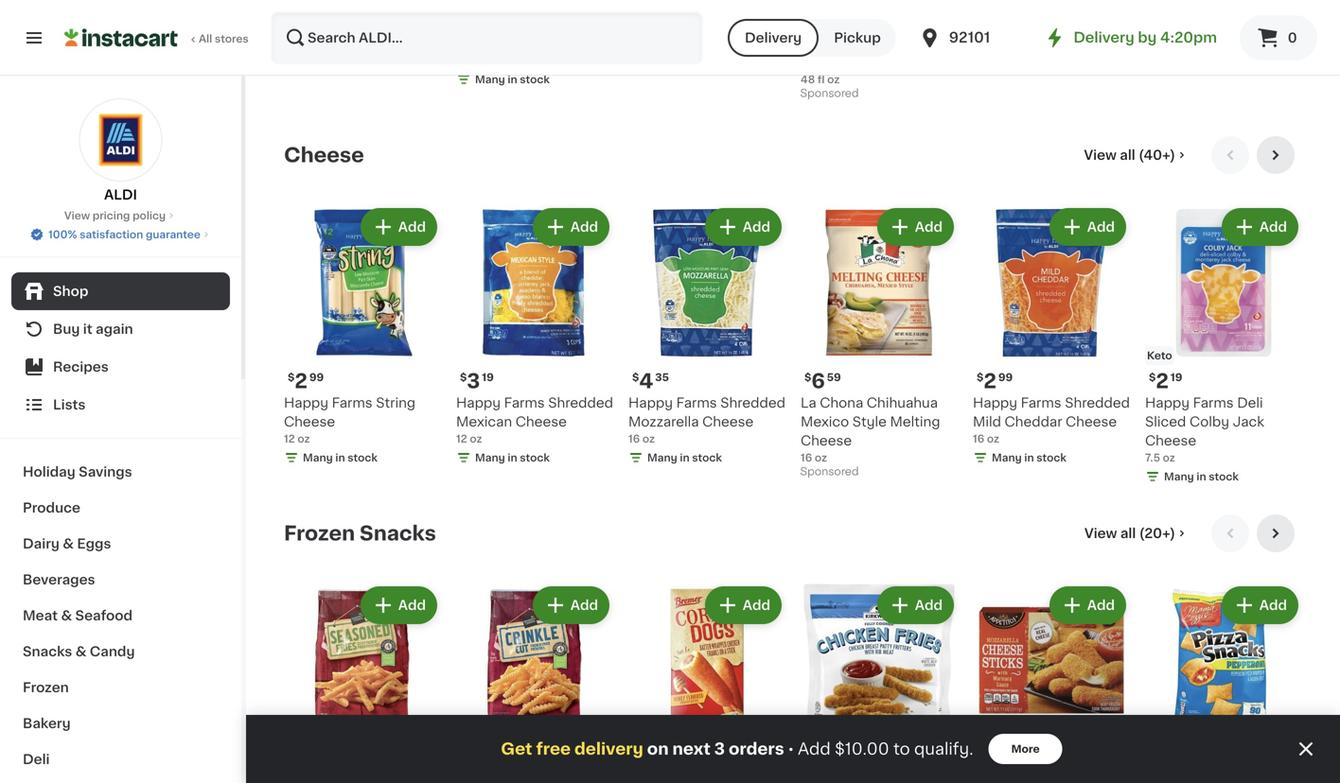 Task type: locate. For each thing, give the bounding box(es) containing it.
16 down "mozzarella"
[[628, 434, 640, 444]]

sponsored badge image inside item carousel region
[[801, 467, 858, 478]]

farms for happy farms deli sliced colby jack cheese 7.5 oz
[[1193, 396, 1234, 410]]

12
[[284, 434, 295, 444], [456, 434, 467, 444]]

$ 2 99 up the happy farms string cheese 12 oz
[[288, 371, 324, 391]]

add inside treatment tracker modal dialog
[[798, 742, 831, 758]]

0 horizontal spatial holiday
[[23, 466, 75, 479]]

bakery
[[23, 717, 71, 731]]

$ inside $ 3 19
[[460, 372, 467, 383]]

many in stock for happy farms shredded mozzarella cheese
[[647, 453, 722, 463]]

beverages link
[[11, 562, 230, 598]]

happy inside the happy farms string cheese 12 oz
[[284, 396, 328, 410]]

$ for happy farms shredded mexican cheese
[[460, 372, 467, 383]]

view up 100%
[[64, 211, 90, 221]]

1 horizontal spatial frozen
[[284, 524, 355, 544]]

0 horizontal spatial frozen
[[23, 681, 69, 695]]

cheddar
[[1005, 415, 1062, 429]]

0 horizontal spatial 1
[[284, 36, 288, 47]]

1 99 from the left
[[309, 372, 324, 383]]

many in stock down "mozzarella"
[[647, 453, 722, 463]]

None search field
[[271, 11, 703, 64]]

2 for happy farms string cheese
[[295, 371, 307, 391]]

$ inside $ 4 35
[[632, 372, 639, 383]]

(20+)
[[1139, 527, 1176, 540]]

lists link
[[11, 386, 230, 424]]

1 sponsored badge image from the top
[[801, 88, 858, 99]]

in for happy farms shredded mexican cheese
[[508, 453, 517, 463]]

dairy & eggs
[[23, 538, 111, 551]]

aldi
[[104, 188, 137, 202]]

59 for 6
[[827, 372, 841, 383]]

happy farms shredded mozzarella cheese 16 oz
[[628, 396, 786, 444]]

3 shredded from the left
[[1065, 396, 1130, 410]]

& left candy
[[75, 645, 86, 659]]

farms inside the friendly farms 2% milk 1 gal
[[341, 18, 382, 31]]

seafood
[[75, 610, 133, 623]]

1 vertical spatial all
[[1120, 527, 1136, 540]]

snacks
[[360, 524, 436, 544], [23, 645, 72, 659]]

all inside popup button
[[1120, 148, 1136, 162]]

1 vertical spatial &
[[61, 610, 72, 623]]

many
[[303, 55, 333, 66], [475, 74, 505, 85], [303, 453, 333, 463], [475, 453, 505, 463], [647, 453, 677, 463], [992, 453, 1022, 463], [1164, 472, 1194, 482]]

$ inside $ 3 59
[[632, 751, 639, 761]]

16
[[628, 434, 640, 444], [973, 434, 984, 444], [801, 453, 812, 463]]

1 for friendly farms 2% milk
[[284, 36, 288, 47]]

$ up la
[[804, 372, 811, 383]]

sponsored badge image
[[801, 88, 858, 99], [801, 467, 858, 478]]

12 inside the happy farms string cheese 12 oz
[[284, 434, 295, 444]]

0 vertical spatial nog
[[801, 37, 829, 50]]

free
[[536, 742, 571, 758]]

all for 6
[[1120, 527, 1136, 540]]

0 horizontal spatial 19
[[482, 372, 494, 383]]

many down "mozzarella"
[[647, 453, 677, 463]]

many in stock down friendly farms whole milk 1 gal
[[475, 74, 550, 85]]

1 vertical spatial 6
[[811, 750, 825, 770]]

2 19 from the left
[[1171, 372, 1183, 383]]

2 $ 2 99 from the left
[[977, 371, 1013, 391]]

0 vertical spatial gal
[[291, 36, 307, 47]]

1 horizontal spatial delivery
[[1074, 31, 1135, 44]]

0 horizontal spatial deli
[[23, 753, 50, 767]]

19 inside $ 3 19
[[482, 372, 494, 383]]

2 horizontal spatial whole
[[1246, 18, 1288, 31]]

delivery down califia
[[745, 31, 802, 44]]

in inside product group
[[680, 453, 690, 463]]

treatment tracker modal dialog
[[246, 716, 1340, 784]]

2 all from the top
[[1120, 527, 1136, 540]]

get free delivery on next 3 orders • add $10.00 to qualify.
[[501, 742, 973, 758]]

deli up jack
[[1237, 396, 1263, 410]]

0 horizontal spatial snacks
[[23, 645, 72, 659]]

0 vertical spatial 6
[[811, 371, 825, 391]]

sponsored badge image down the fl
[[801, 88, 858, 99]]

more
[[1011, 744, 1040, 755]]

$ for la chona chihuahua mexico style melting cheese
[[804, 372, 811, 383]]

many for happy farms deli sliced colby jack cheese
[[1164, 472, 1194, 482]]

milk inside friendly farms whole milk
[[1145, 37, 1172, 50]]

colby
[[1190, 415, 1229, 429]]

2 horizontal spatial 16
[[973, 434, 984, 444]]

mexican
[[456, 415, 512, 429]]

nog down califia
[[801, 37, 829, 50]]

1 vertical spatial gal
[[463, 55, 479, 66]]

99 up mild
[[998, 372, 1013, 383]]

view all (20+) button
[[1077, 515, 1196, 553]]

deli down the bakery
[[23, 753, 50, 767]]

0 vertical spatial view
[[1084, 148, 1117, 162]]

2 horizontal spatial 2
[[1156, 371, 1169, 391]]

2 2% from the left
[[730, 18, 750, 31]]

friendly for friendly farms whole milk 1 gal
[[456, 18, 510, 31]]

in down the friendly farms 2% milk 1 gal
[[335, 55, 345, 66]]

many down mild
[[992, 453, 1022, 463]]

$ 6 59
[[804, 371, 841, 391]]

1 vertical spatial sponsored badge image
[[801, 467, 858, 478]]

holiday up produce
[[23, 466, 75, 479]]

oz inside califia farms holiday nog seasonal almond milk egg nog 48 fl oz
[[827, 74, 840, 85]]

milk inside friendly farms 2% milk button
[[753, 18, 780, 31]]

1 $ 2 99 from the left
[[288, 371, 324, 391]]

friendly inside friendly farms whole milk
[[1145, 18, 1199, 31]]

many in stock down the happy farms string cheese 12 oz
[[303, 453, 378, 463]]

all
[[199, 34, 212, 44]]

bakery link
[[11, 706, 230, 742]]

0 vertical spatial deli
[[1237, 396, 1263, 410]]

1 inside the friendly farms 2% milk 1 gal
[[284, 36, 288, 47]]

happy for mozzarella
[[628, 396, 673, 410]]

2 item carousel region from the top
[[284, 515, 1302, 784]]

2 up mild
[[984, 371, 996, 391]]

nog down seasonal
[[860, 56, 888, 69]]

in down happy farms deli sliced colby jack cheese 7.5 oz
[[1197, 472, 1206, 482]]

farms inside happy farms shredded mild cheddar cheese 16 oz
[[1021, 396, 1062, 410]]

5 happy from the left
[[1145, 396, 1190, 410]]

16 inside happy farms shredded mild cheddar cheese 16 oz
[[973, 434, 984, 444]]

many down mexican
[[475, 453, 505, 463]]

many in stock down the happy farms shredded mexican cheese 12 oz
[[475, 453, 550, 463]]

0 horizontal spatial 99
[[309, 372, 324, 383]]

view
[[1084, 148, 1117, 162], [64, 211, 90, 221], [1085, 527, 1117, 540]]

1 horizontal spatial 1
[[456, 55, 461, 66]]

mild
[[973, 415, 1001, 429]]

shredded inside the happy farms shredded mexican cheese 12 oz
[[548, 396, 613, 410]]

1 horizontal spatial $ 2 99
[[977, 371, 1013, 391]]

snacks inside item carousel region
[[360, 524, 436, 544]]

0 horizontal spatial 12
[[284, 434, 295, 444]]

100% satisfaction guarantee
[[48, 230, 201, 240]]

view all (20+)
[[1085, 527, 1176, 540]]

1 vertical spatial nog
[[860, 56, 888, 69]]

califia farms holiday nog seasonal almond milk egg nog 48 fl oz
[[801, 18, 947, 85]]

gal inside the friendly farms 2% milk 1 gal
[[291, 36, 307, 47]]

3 right next
[[714, 742, 725, 758]]

$ down keto at the top right of the page
[[1149, 372, 1156, 383]]

happy
[[284, 396, 328, 410], [456, 396, 501, 410], [628, 396, 673, 410], [973, 396, 1017, 410], [1145, 396, 1190, 410]]

1 item carousel region from the top
[[284, 136, 1302, 500]]

shredded for 4
[[720, 396, 786, 410]]

$ up mexican
[[460, 372, 467, 383]]

farms inside califia farms holiday nog seasonal almond milk egg nog 48 fl oz
[[846, 18, 887, 31]]

farms for califia farms holiday nog seasonal almond milk egg nog 48 fl oz
[[846, 18, 887, 31]]

frozen link
[[11, 670, 230, 706]]

friendly farms 2% milk button
[[628, 0, 786, 49]]

2 up the happy farms string cheese 12 oz
[[295, 371, 307, 391]]

2 2 from the left
[[984, 371, 996, 391]]

cheese inside the happy farms shredded mexican cheese 12 oz
[[516, 415, 567, 429]]

19 for 3
[[482, 372, 494, 383]]

0 horizontal spatial shredded
[[548, 396, 613, 410]]

stock down happy farms shredded mild cheddar cheese 16 oz
[[1037, 453, 1067, 463]]

3 2 from the left
[[1156, 371, 1169, 391]]

0 vertical spatial sponsored badge image
[[801, 88, 858, 99]]

2 vertical spatial view
[[1085, 527, 1117, 540]]

product group containing 4
[[628, 204, 786, 469]]

view inside popup button
[[1084, 148, 1117, 162]]

19 for 2
[[1171, 372, 1183, 383]]

& for dairy
[[63, 538, 74, 551]]

view left (40+) on the top right of the page
[[1084, 148, 1117, 162]]

1 horizontal spatial shredded
[[720, 396, 786, 410]]

35
[[655, 372, 669, 383]]

$ inside $ 6 59
[[804, 372, 811, 383]]

2 friendly from the left
[[456, 18, 510, 31]]

recipes
[[53, 361, 109, 374]]

happy inside happy farms shredded mild cheddar cheese 16 oz
[[973, 396, 1017, 410]]

1 happy from the left
[[284, 396, 328, 410]]

&
[[63, 538, 74, 551], [61, 610, 72, 623], [75, 645, 86, 659]]

1 horizontal spatial 16
[[801, 453, 812, 463]]

92101
[[949, 31, 990, 44]]

0 vertical spatial frozen
[[284, 524, 355, 544]]

many in stock down cheddar at right bottom
[[992, 453, 1067, 463]]

delivery by 4:20pm link
[[1043, 27, 1217, 49]]

6 up la
[[811, 371, 825, 391]]

shredded
[[548, 396, 613, 410], [720, 396, 786, 410], [1065, 396, 1130, 410]]

whole inside friendly farms whole milk 1 gal
[[557, 18, 599, 31]]

shredded for 2
[[1065, 396, 1130, 410]]

stock for friendly farms whole milk
[[520, 74, 550, 85]]

1 friendly from the left
[[284, 18, 338, 31]]

16 down mild
[[973, 434, 984, 444]]

happy farms shredded mild cheddar cheese 16 oz
[[973, 396, 1130, 444]]

farms for happy farms string cheese 12 oz
[[332, 396, 373, 410]]

in down the happy farms shredded mexican cheese 12 oz
[[508, 453, 517, 463]]

happy inside happy farms deli sliced colby jack cheese 7.5 oz
[[1145, 396, 1190, 410]]

2 12 from the left
[[456, 434, 467, 444]]

2% inside the friendly farms 2% milk 1 gal
[[385, 18, 405, 31]]

0 horizontal spatial 16
[[628, 434, 640, 444]]

candy
[[90, 645, 135, 659]]

stock down the friendly farms 2% milk 1 gal
[[348, 55, 378, 66]]

1 vertical spatial 1
[[456, 55, 461, 66]]

view all (40+) button
[[1076, 136, 1196, 174]]

2% for friendly farms 2% milk 1 gal
[[385, 18, 405, 31]]

1 horizontal spatial 59
[[827, 372, 841, 383]]

05
[[827, 751, 841, 761]]

happy left string
[[284, 396, 328, 410]]

pricing
[[92, 211, 130, 221]]

policy
[[133, 211, 166, 221]]

1 inside friendly farms whole milk 1 gal
[[456, 55, 461, 66]]

3 happy from the left
[[628, 396, 673, 410]]

service type group
[[728, 19, 896, 57]]

1 vertical spatial holiday
[[23, 466, 75, 479]]

happy up sliced
[[1145, 396, 1190, 410]]

happy for mexican
[[456, 396, 501, 410]]

0 vertical spatial item carousel region
[[284, 136, 1302, 500]]

6 for $ 6 59
[[811, 371, 825, 391]]

1 all from the top
[[1120, 148, 1136, 162]]

0 vertical spatial snacks
[[360, 524, 436, 544]]

view for cheese
[[1084, 148, 1117, 162]]

$ right •
[[804, 751, 811, 761]]

farms
[[341, 18, 382, 31], [513, 18, 554, 31], [685, 18, 726, 31], [846, 18, 887, 31], [1202, 18, 1243, 31], [332, 396, 373, 410], [504, 396, 545, 410], [676, 396, 717, 410], [1021, 396, 1062, 410], [1193, 396, 1234, 410]]

view for frozen snacks
[[1085, 527, 1117, 540]]

3
[[467, 371, 480, 391], [714, 742, 725, 758], [639, 750, 652, 770], [984, 750, 997, 770]]

1 vertical spatial deli
[[23, 753, 50, 767]]

1 horizontal spatial 19
[[1171, 372, 1183, 383]]

stock down the happy farms shredded mexican cheese 12 oz
[[520, 453, 550, 463]]

1 horizontal spatial 12
[[456, 434, 467, 444]]

0 vertical spatial holiday
[[890, 18, 941, 31]]

0 horizontal spatial $ 2 99
[[288, 371, 324, 391]]

stock down happy farms deli sliced colby jack cheese 7.5 oz
[[1209, 472, 1239, 482]]

holiday up almond
[[890, 18, 941, 31]]

delivery inside button
[[745, 31, 802, 44]]

99 up the happy farms string cheese 12 oz
[[309, 372, 324, 383]]

product group
[[801, 0, 958, 104], [284, 204, 441, 469], [456, 204, 613, 469], [628, 204, 786, 469], [801, 204, 958, 482], [973, 204, 1130, 469], [1145, 204, 1302, 488], [284, 583, 441, 784], [456, 583, 613, 784], [628, 583, 786, 784], [801, 583, 958, 784], [973, 583, 1130, 784], [1145, 583, 1302, 784]]

$ 2 99
[[288, 371, 324, 391], [977, 371, 1013, 391]]

many down the friendly farms 2% milk 1 gal
[[303, 55, 333, 66]]

1 horizontal spatial gal
[[463, 55, 479, 66]]

19 up mexican
[[482, 372, 494, 383]]

many down search "field"
[[475, 74, 505, 85]]

gal inside friendly farms whole milk 1 gal
[[463, 55, 479, 66]]

milk inside friendly farms whole milk 1 gal
[[456, 37, 483, 50]]

2 99 from the left
[[998, 372, 1013, 383]]

califia
[[801, 18, 842, 31]]

1 horizontal spatial 2%
[[730, 18, 750, 31]]

2 happy from the left
[[456, 396, 501, 410]]

farms inside "happy farms shredded mozzarella cheese 16 oz"
[[676, 396, 717, 410]]

2 shredded from the left
[[720, 396, 786, 410]]

$ left 35 on the top left of the page
[[632, 372, 639, 383]]

friendly
[[284, 18, 338, 31], [456, 18, 510, 31], [628, 18, 682, 31], [1145, 18, 1199, 31]]

farms inside friendly farms whole milk
[[1202, 18, 1243, 31]]

4 friendly from the left
[[1145, 18, 1199, 31]]

0 vertical spatial &
[[63, 538, 74, 551]]

happy for cheese
[[284, 396, 328, 410]]

$ inside $ 2 19
[[1149, 372, 1156, 383]]

$ left 'on'
[[632, 751, 639, 761]]

$ up mild
[[977, 372, 984, 383]]

$ up the happy farms string cheese 12 oz
[[288, 372, 295, 383]]

3 49
[[984, 750, 1013, 770]]

1 horizontal spatial whole
[[973, 37, 1015, 50]]

whole for friendly farms whole milk 1 gal
[[557, 18, 599, 31]]

holiday
[[890, 18, 941, 31], [23, 466, 75, 479]]

cheese inside happy farms shredded mild cheddar cheese 16 oz
[[1066, 415, 1117, 429]]

shredded inside "happy farms shredded mozzarella cheese 16 oz"
[[720, 396, 786, 410]]

stock for happy farms shredded mexican cheese
[[520, 453, 550, 463]]

59 up chona
[[827, 372, 841, 383]]

1 horizontal spatial deli
[[1237, 396, 1263, 410]]

happy up mild
[[973, 396, 1017, 410]]

7.5
[[1145, 453, 1160, 463]]

2 horizontal spatial shredded
[[1065, 396, 1130, 410]]

$10.00
[[835, 742, 889, 758]]

many in stock down the friendly farms 2% milk 1 gal
[[303, 55, 378, 66]]

1 horizontal spatial snacks
[[360, 524, 436, 544]]

deli link
[[11, 742, 230, 778]]

0 vertical spatial 1
[[284, 36, 288, 47]]

0 horizontal spatial 2
[[295, 371, 307, 391]]

0 horizontal spatial 2%
[[385, 18, 405, 31]]

1 2 from the left
[[295, 371, 307, 391]]

2 for happy farms shredded mild cheddar cheese
[[984, 371, 996, 391]]

4 happy from the left
[[973, 396, 1017, 410]]

happy inside the happy farms shredded mexican cheese 12 oz
[[456, 396, 501, 410]]

1 vertical spatial snacks
[[23, 645, 72, 659]]

2% inside button
[[730, 18, 750, 31]]

2 down keto at the top right of the page
[[1156, 371, 1169, 391]]

happy inside "happy farms shredded mozzarella cheese 16 oz"
[[628, 396, 673, 410]]

in for friendly farms 2% milk
[[335, 55, 345, 66]]

0 horizontal spatial gal
[[291, 36, 307, 47]]

frozen for frozen snacks
[[284, 524, 355, 544]]

in down cheddar at right bottom
[[1024, 453, 1034, 463]]

milk for friendly farms whole milk 1 gal
[[456, 37, 483, 50]]

1 vertical spatial item carousel region
[[284, 515, 1302, 784]]

all inside popup button
[[1120, 527, 1136, 540]]

2%
[[385, 18, 405, 31], [730, 18, 750, 31]]

milk inside califia farms holiday nog seasonal almond milk egg nog 48 fl oz
[[801, 56, 828, 69]]

friendly inside the friendly farms 2% milk 1 gal
[[284, 18, 338, 31]]

milk inside the simply nature organic whole milk
[[1018, 37, 1045, 50]]

add
[[398, 220, 426, 234], [571, 220, 598, 234], [743, 220, 770, 234], [915, 220, 943, 234], [1087, 220, 1115, 234], [1260, 220, 1287, 234], [398, 599, 426, 612], [571, 599, 598, 612], [743, 599, 770, 612], [915, 599, 943, 612], [1087, 599, 1115, 612], [1260, 599, 1287, 612], [798, 742, 831, 758]]

oz inside la chona chihuahua mexico style melting cheese 16 oz
[[815, 453, 827, 463]]

many for happy farms shredded mexican cheese
[[475, 453, 505, 463]]

frozen for frozen
[[23, 681, 69, 695]]

many down happy farms deli sliced colby jack cheese 7.5 oz
[[1164, 472, 1194, 482]]

3 up mexican
[[467, 371, 480, 391]]

59 left next
[[654, 751, 668, 761]]

in down friendly farms whole milk 1 gal
[[508, 74, 517, 85]]

1 2% from the left
[[385, 18, 405, 31]]

whole inside friendly farms whole milk
[[1246, 18, 1288, 31]]

2 sponsored badge image from the top
[[801, 467, 858, 478]]

& right meat
[[61, 610, 72, 623]]

farms inside friendly farms whole milk 1 gal
[[513, 18, 554, 31]]

friendly inside friendly farms whole milk 1 gal
[[456, 18, 510, 31]]

product group containing califia farms holiday nog seasonal almond milk egg nog
[[801, 0, 958, 104]]

milk inside the friendly farms 2% milk 1 gal
[[408, 18, 435, 31]]

item carousel region
[[284, 136, 1302, 500], [284, 515, 1302, 784]]

19 down keto at the top right of the page
[[1171, 372, 1183, 383]]

0 vertical spatial 59
[[827, 372, 841, 383]]

1 shredded from the left
[[548, 396, 613, 410]]

view inside popup button
[[1085, 527, 1117, 540]]

stock down the happy farms string cheese 12 oz
[[348, 453, 378, 463]]

farms for friendly farms whole milk
[[1202, 18, 1243, 31]]

farms inside the happy farms shredded mexican cheese 12 oz
[[504, 396, 545, 410]]

cheese
[[284, 145, 364, 165], [284, 415, 335, 429], [516, 415, 567, 429], [702, 415, 754, 429], [1066, 415, 1117, 429], [801, 434, 852, 447], [1145, 434, 1197, 447]]

1 vertical spatial frozen
[[23, 681, 69, 695]]

1 horizontal spatial 99
[[998, 372, 1013, 383]]

simply nature organic whole milk
[[973, 18, 1123, 50]]

simply nature organic whole milk button
[[973, 0, 1130, 68]]

buy
[[53, 323, 80, 336]]

delivery left by on the right top of page
[[1074, 31, 1135, 44]]

2 vertical spatial &
[[75, 645, 86, 659]]

1 horizontal spatial holiday
[[890, 18, 941, 31]]

3 friendly from the left
[[628, 18, 682, 31]]

in down "mozzarella"
[[680, 453, 690, 463]]

in down the happy farms string cheese 12 oz
[[335, 453, 345, 463]]

many for friendly farms whole milk
[[475, 74, 505, 85]]

add button inside product group
[[707, 210, 780, 244]]

sponsored badge image inside product group
[[801, 88, 858, 99]]

all left (40+) on the top right of the page
[[1120, 148, 1136, 162]]

59 for 3
[[654, 751, 668, 761]]

nog
[[801, 37, 829, 50], [860, 56, 888, 69]]

1 vertical spatial 59
[[654, 751, 668, 761]]

2 6 from the top
[[811, 750, 825, 770]]

$ 2 99 up mild
[[977, 371, 1013, 391]]

in
[[335, 55, 345, 66], [508, 74, 517, 85], [335, 453, 345, 463], [508, 453, 517, 463], [680, 453, 690, 463], [1024, 453, 1034, 463], [1197, 472, 1206, 482]]

happy down $ 4 35
[[628, 396, 673, 410]]

0 horizontal spatial whole
[[557, 18, 599, 31]]

0 horizontal spatial 59
[[654, 751, 668, 761]]

6
[[811, 371, 825, 391], [811, 750, 825, 770]]

99 for happy farms shredded mild cheddar cheese
[[998, 372, 1013, 383]]

view left (20+)
[[1085, 527, 1117, 540]]

many in stock down happy farms deli sliced colby jack cheese 7.5 oz
[[1164, 472, 1239, 482]]

all left (20+)
[[1120, 527, 1136, 540]]

0 horizontal spatial delivery
[[745, 31, 802, 44]]

farms for friendly farms whole milk 1 gal
[[513, 18, 554, 31]]

shredded inside happy farms shredded mild cheddar cheese 16 oz
[[1065, 396, 1130, 410]]

sponsored badge image down mexico
[[801, 467, 858, 478]]

1 12 from the left
[[284, 434, 295, 444]]

16 down mexico
[[801, 453, 812, 463]]

stock down "happy farms shredded mozzarella cheese 16 oz"
[[692, 453, 722, 463]]

59 inside $ 3 59
[[654, 751, 668, 761]]

farms inside the happy farms string cheese 12 oz
[[332, 396, 373, 410]]

1 6 from the top
[[811, 371, 825, 391]]

in for happy farms shredded mild cheddar cheese
[[1024, 453, 1034, 463]]

gal for friendly farms 2% milk
[[291, 36, 307, 47]]

farms inside happy farms deli sliced colby jack cheese 7.5 oz
[[1193, 396, 1234, 410]]

0 vertical spatial all
[[1120, 148, 1136, 162]]

egg
[[831, 56, 857, 69]]

stock down friendly farms whole milk 1 gal
[[520, 74, 550, 85]]

buy it again link
[[11, 310, 230, 348]]

la chona chihuahua mexico style melting cheese 16 oz
[[801, 396, 940, 463]]

59 inside $ 6 59
[[827, 372, 841, 383]]

$
[[288, 372, 295, 383], [460, 372, 467, 383], [632, 372, 639, 383], [804, 372, 811, 383], [977, 372, 984, 383], [1149, 372, 1156, 383], [632, 751, 639, 761], [804, 751, 811, 761]]

many in stock for happy farms shredded mild cheddar cheese
[[992, 453, 1067, 463]]

many down the happy farms string cheese 12 oz
[[303, 453, 333, 463]]

farms for happy farms shredded mild cheddar cheese 16 oz
[[1021, 396, 1062, 410]]

1 vertical spatial view
[[64, 211, 90, 221]]

gal
[[291, 36, 307, 47], [463, 55, 479, 66]]

19 inside $ 2 19
[[1171, 372, 1183, 383]]

6 left 05
[[811, 750, 825, 770]]

delivery for delivery by 4:20pm
[[1074, 31, 1135, 44]]

oz inside happy farms shredded mild cheddar cheese 16 oz
[[987, 434, 999, 444]]

& left eggs on the left bottom of the page
[[63, 538, 74, 551]]

1 19 from the left
[[482, 372, 494, 383]]

meat
[[23, 610, 58, 623]]

1 horizontal spatial 2
[[984, 371, 996, 391]]

stock for happy farms string cheese
[[348, 453, 378, 463]]

happy up mexican
[[456, 396, 501, 410]]



Task type: describe. For each thing, give the bounding box(es) containing it.
item carousel region containing cheese
[[284, 136, 1302, 500]]

aldi logo image
[[79, 98, 162, 182]]

dairy & eggs link
[[11, 526, 230, 562]]

4
[[639, 371, 653, 391]]

in for friendly farms whole milk
[[508, 74, 517, 85]]

$ inside $ 6 05
[[804, 751, 811, 761]]

by
[[1138, 31, 1157, 44]]

1 horizontal spatial nog
[[860, 56, 888, 69]]

simply
[[973, 18, 1019, 31]]

holiday savings
[[23, 466, 132, 479]]

view inside 'link'
[[64, 211, 90, 221]]

organic
[[1070, 18, 1123, 31]]

happy farms deli sliced colby jack cheese 7.5 oz
[[1145, 396, 1264, 463]]

get
[[501, 742, 532, 758]]

many in stock for happy farms string cheese
[[303, 453, 378, 463]]

friendly farms whole milk
[[1145, 18, 1288, 50]]

nature
[[1022, 18, 1067, 31]]

all stores
[[199, 34, 249, 44]]

to
[[893, 742, 910, 758]]

pickup button
[[819, 19, 896, 57]]

shredded for 3
[[548, 396, 613, 410]]

happy farms shredded mexican cheese 12 oz
[[456, 396, 613, 444]]

savings
[[79, 466, 132, 479]]

view pricing policy link
[[64, 208, 177, 223]]

friendly farms whole milk button
[[1145, 0, 1302, 68]]

milk for friendly farms whole milk
[[1145, 37, 1172, 50]]

shop
[[53, 285, 88, 298]]

chona
[[820, 396, 863, 410]]

friendly for friendly farms whole milk
[[1145, 18, 1199, 31]]

3 left 49
[[984, 750, 997, 770]]

$ 4 35
[[632, 371, 669, 391]]

milk for friendly farms 2% milk 1 gal
[[408, 18, 435, 31]]

stores
[[215, 34, 249, 44]]

delivery
[[575, 742, 643, 758]]

whole inside the simply nature organic whole milk
[[973, 37, 1015, 50]]

oz inside the happy farms string cheese 12 oz
[[298, 434, 310, 444]]

cheese inside happy farms deli sliced colby jack cheese 7.5 oz
[[1145, 434, 1197, 447]]

on
[[647, 742, 669, 758]]

stock for happy farms shredded mild cheddar cheese
[[1037, 453, 1067, 463]]

16 inside "happy farms shredded mozzarella cheese 16 oz"
[[628, 434, 640, 444]]

many for happy farms shredded mozzarella cheese
[[647, 453, 677, 463]]

friendly for friendly farms 2% milk 1 gal
[[284, 18, 338, 31]]

farms for happy farms shredded mozzarella cheese 16 oz
[[676, 396, 717, 410]]

2 for happy farms deli sliced colby jack cheese
[[1156, 371, 1169, 391]]

next
[[672, 742, 711, 758]]

friendly farms 2% milk
[[628, 18, 780, 31]]

0 button
[[1240, 15, 1317, 61]]

1 for friendly farms whole milk
[[456, 55, 461, 66]]

recipes link
[[11, 348, 230, 386]]

in for happy farms string cheese
[[335, 453, 345, 463]]

16 inside la chona chihuahua mexico style melting cheese 16 oz
[[801, 453, 812, 463]]

in for happy farms shredded mozzarella cheese
[[680, 453, 690, 463]]

stock for happy farms shredded mozzarella cheese
[[692, 453, 722, 463]]

frozen snacks
[[284, 524, 436, 544]]

stock for happy farms deli sliced colby jack cheese
[[1209, 472, 1239, 482]]

view pricing policy
[[64, 211, 166, 221]]

meat & seafood link
[[11, 598, 230, 634]]

many for happy farms shredded mild cheddar cheese
[[992, 453, 1022, 463]]

oz inside happy farms deli sliced colby jack cheese 7.5 oz
[[1163, 453, 1175, 463]]

meat & seafood
[[23, 610, 133, 623]]

0 horizontal spatial nog
[[801, 37, 829, 50]]

deli inside happy farms deli sliced colby jack cheese 7.5 oz
[[1237, 396, 1263, 410]]

delivery by 4:20pm
[[1074, 31, 1217, 44]]

many in stock for friendly farms 2% milk
[[303, 55, 378, 66]]

many for happy farms string cheese
[[303, 453, 333, 463]]

$ 2 99 for happy farms shredded mild cheddar cheese
[[977, 371, 1013, 391]]

holiday inside califia farms holiday nog seasonal almond milk egg nog 48 fl oz
[[890, 18, 941, 31]]

in for happy farms deli sliced colby jack cheese
[[1197, 472, 1206, 482]]

92101 button
[[919, 11, 1032, 64]]

again
[[96, 323, 133, 336]]

stock for friendly farms 2% milk
[[348, 55, 378, 66]]

$ for happy farms shredded mild cheddar cheese
[[977, 372, 984, 383]]

delivery button
[[728, 19, 819, 57]]

oz inside "happy farms shredded mozzarella cheese 16 oz"
[[642, 434, 655, 444]]

friendly for friendly farms 2% milk
[[628, 18, 682, 31]]

chihuahua
[[867, 396, 938, 410]]

farms for friendly farms 2% milk 1 gal
[[341, 18, 382, 31]]

all for la chona chihuahua mexico style melting cheese
[[1120, 148, 1136, 162]]

all stores link
[[64, 11, 250, 64]]

fl
[[818, 74, 825, 85]]

snacks & candy link
[[11, 634, 230, 670]]

many in stock for happy farms deli sliced colby jack cheese
[[1164, 472, 1239, 482]]

satisfaction
[[80, 230, 143, 240]]

3 inside treatment tracker modal dialog
[[714, 742, 725, 758]]

Search field
[[273, 13, 701, 62]]

mexico
[[801, 415, 849, 429]]

whole for friendly farms whole milk
[[1246, 18, 1288, 31]]

buy it again
[[53, 323, 133, 336]]

oz inside the happy farms shredded mexican cheese 12 oz
[[470, 434, 482, 444]]

keto
[[1147, 350, 1172, 361]]

many in stock for friendly farms whole milk
[[475, 74, 550, 85]]

4:20pm
[[1160, 31, 1217, 44]]

view all (40+)
[[1084, 148, 1176, 162]]

gal for friendly farms whole milk
[[463, 55, 479, 66]]

cheese inside la chona chihuahua mexico style melting cheese 16 oz
[[801, 434, 852, 447]]

12 inside the happy farms shredded mexican cheese 12 oz
[[456, 434, 467, 444]]

$ 2 99 for happy farms string cheese
[[288, 371, 324, 391]]

6 for $ 6 05
[[811, 750, 825, 770]]

jack
[[1233, 415, 1264, 429]]

delivery for delivery
[[745, 31, 802, 44]]

many for friendly farms 2% milk
[[303, 55, 333, 66]]

farms for friendly farms 2% milk
[[685, 18, 726, 31]]

orders
[[729, 742, 784, 758]]

cheese inside "happy farms shredded mozzarella cheese 16 oz"
[[702, 415, 754, 429]]

$ for happy farms shredded mozzarella cheese
[[632, 372, 639, 383]]

$ for happy farms string cheese
[[288, 372, 295, 383]]

happy for sliced
[[1145, 396, 1190, 410]]

friendly farms whole milk 1 gal
[[456, 18, 599, 66]]

$6.95 element
[[1145, 747, 1302, 772]]

99 for happy farms string cheese
[[309, 372, 324, 383]]

$ 2 19
[[1149, 371, 1183, 391]]

$ for happy farms deli sliced colby jack cheese
[[1149, 372, 1156, 383]]

2% for friendly farms 2% milk
[[730, 18, 750, 31]]

cheese inside the happy farms string cheese 12 oz
[[284, 415, 335, 429]]

many in stock for happy farms shredded mexican cheese
[[475, 453, 550, 463]]

more button
[[989, 734, 1063, 765]]

shop link
[[11, 273, 230, 310]]

almond
[[896, 37, 947, 50]]

100% satisfaction guarantee button
[[29, 223, 212, 242]]

farms for happy farms shredded mexican cheese 12 oz
[[504, 396, 545, 410]]

$ 3 59
[[632, 750, 668, 770]]

it
[[83, 323, 92, 336]]

friendly farms 2% milk 1 gal
[[284, 18, 435, 47]]

48
[[801, 74, 815, 85]]

& for snacks
[[75, 645, 86, 659]]

3 left next
[[639, 750, 652, 770]]

string
[[376, 396, 416, 410]]

item carousel region containing frozen snacks
[[284, 515, 1302, 784]]

melting
[[890, 415, 940, 429]]

$ 6 05
[[804, 750, 841, 770]]

happy for mild
[[973, 396, 1017, 410]]

dairy
[[23, 538, 60, 551]]

la
[[801, 396, 816, 410]]

0
[[1288, 31, 1297, 44]]

$ 3 19
[[460, 371, 494, 391]]

instacart logo image
[[64, 27, 178, 49]]

produce
[[23, 502, 80, 515]]

milk for friendly farms 2% milk
[[753, 18, 780, 31]]

100%
[[48, 230, 77, 240]]

49
[[999, 751, 1013, 761]]

& for meat
[[61, 610, 72, 623]]



Task type: vqa. For each thing, say whether or not it's contained in the screenshot.


